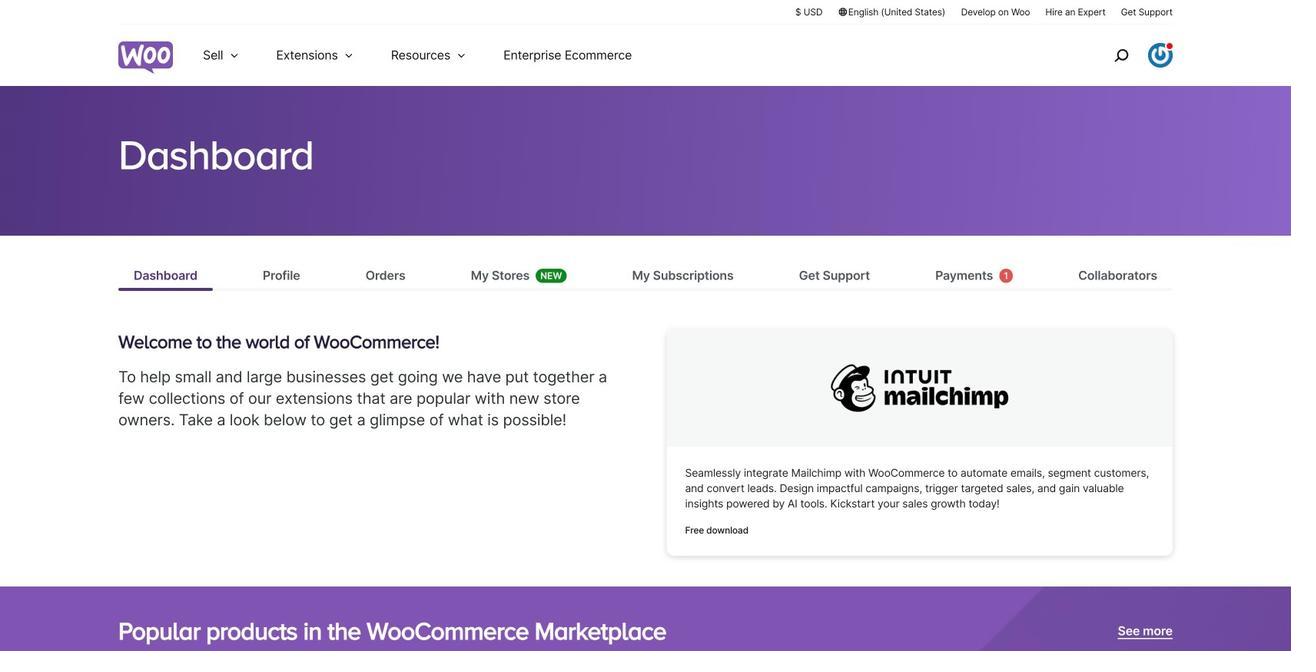 Task type: describe. For each thing, give the bounding box(es) containing it.
search image
[[1109, 43, 1134, 68]]

open account menu image
[[1148, 43, 1173, 68]]



Task type: locate. For each thing, give the bounding box(es) containing it.
service navigation menu element
[[1082, 30, 1173, 80]]



Task type: vqa. For each thing, say whether or not it's contained in the screenshot.
NEED. at the right of page
no



